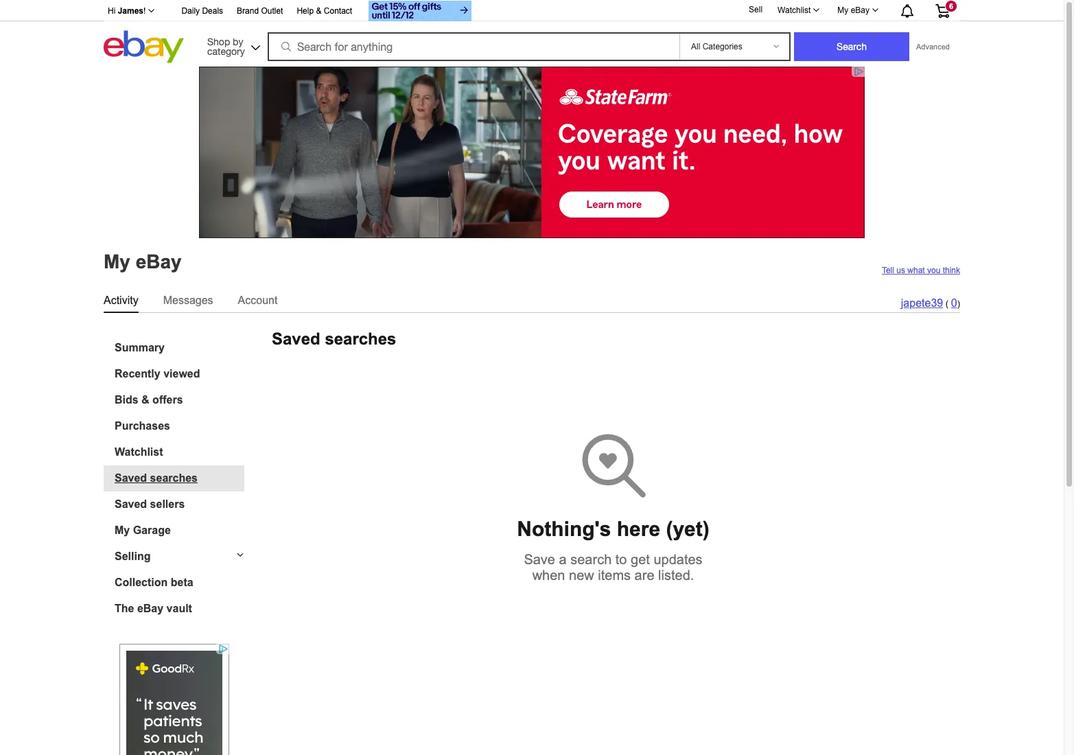 Task type: describe. For each thing, give the bounding box(es) containing it.
japete39 link
[[902, 297, 944, 309]]

messages link
[[163, 292, 213, 309]]

what
[[908, 265, 926, 275]]

saved sellers link
[[115, 498, 244, 511]]

nothing's
[[517, 518, 611, 541]]

to
[[616, 552, 627, 568]]

when
[[533, 568, 566, 583]]

shop by category
[[207, 36, 245, 57]]

brand outlet link
[[237, 4, 283, 19]]

account link
[[238, 292, 278, 309]]

help
[[297, 6, 314, 16]]

collection beta
[[115, 577, 193, 588]]

activity
[[104, 294, 139, 306]]

recently viewed link
[[115, 368, 244, 380]]

shop by category button
[[201, 31, 263, 60]]

brand outlet
[[237, 6, 283, 16]]

Search for anything text field
[[270, 34, 677, 60]]

0
[[952, 297, 958, 309]]

advanced link
[[910, 33, 957, 60]]

help & contact link
[[297, 4, 352, 19]]

(
[[946, 298, 949, 309]]

1 vertical spatial my
[[104, 251, 130, 272]]

0 link
[[952, 297, 958, 309]]

searches inside saved searches link
[[150, 472, 198, 484]]

sell link
[[743, 5, 769, 15]]

sellers
[[150, 498, 185, 510]]

us
[[897, 265, 906, 275]]

watchlist inside nothing's here (yet) main content
[[115, 446, 163, 458]]

0 vertical spatial saved searches
[[272, 329, 397, 348]]

shop
[[207, 36, 230, 47]]

daily
[[182, 6, 200, 16]]

tell us what you think
[[882, 265, 961, 275]]

daily deals link
[[182, 4, 223, 19]]

saved for saved searches link
[[115, 472, 147, 484]]

hi james !
[[108, 6, 146, 16]]

get an extra 15% off image
[[369, 1, 472, 21]]

collection
[[115, 577, 168, 588]]

my ebay inside 'link'
[[838, 5, 870, 15]]

my ebay link
[[831, 2, 885, 19]]

activity link
[[104, 292, 139, 309]]

think
[[943, 265, 961, 275]]

(yet)
[[666, 518, 710, 541]]

outlet
[[261, 6, 283, 16]]

bids & offers link
[[115, 394, 244, 406]]

0 vertical spatial watchlist link
[[771, 2, 826, 19]]

summary link
[[115, 342, 244, 354]]

search
[[571, 552, 612, 568]]

beta
[[171, 577, 193, 588]]

watchlist inside the account navigation
[[778, 5, 811, 15]]

tell us what you think link
[[882, 265, 961, 275]]

nothing's here (yet)
[[517, 518, 710, 541]]

messages
[[163, 294, 213, 306]]

recently
[[115, 368, 160, 379]]

6
[[950, 2, 954, 10]]

get
[[631, 552, 650, 568]]

offers
[[153, 394, 183, 406]]

nothing's here (yet) main content
[[5, 67, 1059, 755]]

here
[[617, 518, 661, 541]]

my garage
[[115, 524, 171, 536]]

listed.
[[659, 568, 695, 583]]

advanced
[[917, 43, 950, 51]]

japete39 ( 0 )
[[902, 297, 961, 309]]

account navigation
[[100, 0, 961, 23]]

garage
[[133, 524, 171, 536]]

)
[[958, 298, 961, 309]]

are
[[635, 568, 655, 583]]

1 vertical spatial watchlist link
[[115, 446, 244, 458]]

& for bids
[[142, 394, 149, 406]]

my garage link
[[115, 524, 244, 537]]

category
[[207, 46, 245, 57]]

purchases link
[[115, 420, 244, 432]]

selling
[[115, 550, 151, 562]]

bids
[[115, 394, 139, 406]]



Task type: locate. For each thing, give the bounding box(es) containing it.
1 horizontal spatial searches
[[325, 329, 397, 348]]

1 vertical spatial advertisement region
[[119, 644, 229, 755]]

items
[[598, 568, 631, 583]]

viewed
[[164, 368, 200, 379]]

& for help
[[316, 6, 322, 16]]

1 vertical spatial watchlist
[[115, 446, 163, 458]]

1 vertical spatial searches
[[150, 472, 198, 484]]

sell
[[749, 5, 763, 15]]

0 vertical spatial searches
[[325, 329, 397, 348]]

my ebay
[[838, 5, 870, 15], [104, 251, 182, 272]]

1 horizontal spatial &
[[316, 6, 322, 16]]

james
[[118, 6, 144, 16]]

& inside nothing's here (yet) main content
[[142, 394, 149, 406]]

hi
[[108, 6, 116, 16]]

0 horizontal spatial searches
[[150, 472, 198, 484]]

ebay inside 'link'
[[851, 5, 870, 15]]

1 horizontal spatial my ebay
[[838, 5, 870, 15]]

my inside 'link'
[[838, 5, 849, 15]]

my ebay inside nothing's here (yet) main content
[[104, 251, 182, 272]]

advertisement region
[[199, 67, 865, 238], [119, 644, 229, 755]]

the ebay vault link
[[115, 603, 244, 615]]

the ebay vault
[[115, 603, 192, 614]]

ebay
[[851, 5, 870, 15], [136, 251, 182, 272], [137, 603, 164, 614]]

0 vertical spatial ebay
[[851, 5, 870, 15]]

watchlist link right sell at the top right of page
[[771, 2, 826, 19]]

my
[[838, 5, 849, 15], [104, 251, 130, 272], [115, 524, 130, 536]]

deals
[[202, 6, 223, 16]]

watchlist link up saved searches link
[[115, 446, 244, 458]]

2 vertical spatial ebay
[[137, 603, 164, 614]]

daily deals
[[182, 6, 223, 16]]

0 horizontal spatial watchlist
[[115, 446, 163, 458]]

saved searches inside saved searches link
[[115, 472, 198, 484]]

saved up my garage
[[115, 498, 147, 510]]

saved searches link
[[115, 472, 244, 485]]

saved
[[272, 329, 321, 348], [115, 472, 147, 484], [115, 498, 147, 510]]

by
[[233, 36, 243, 47]]

watchlist down purchases
[[115, 446, 163, 458]]

1 vertical spatial ebay
[[136, 251, 182, 272]]

1 horizontal spatial watchlist link
[[771, 2, 826, 19]]

1 horizontal spatial watchlist
[[778, 5, 811, 15]]

0 vertical spatial &
[[316, 6, 322, 16]]

save a search to get updates when new items are listed.
[[524, 552, 703, 583]]

watchlist right sell at the top right of page
[[778, 5, 811, 15]]

!
[[144, 6, 146, 16]]

tell
[[882, 265, 895, 275]]

watchlist link
[[771, 2, 826, 19], [115, 446, 244, 458]]

bids & offers
[[115, 394, 183, 406]]

0 horizontal spatial saved searches
[[115, 472, 198, 484]]

saved for saved sellers link
[[115, 498, 147, 510]]

ebay for 'the ebay vault' link
[[137, 603, 164, 614]]

0 horizontal spatial watchlist link
[[115, 446, 244, 458]]

0 vertical spatial watchlist
[[778, 5, 811, 15]]

account
[[238, 294, 278, 306]]

watchlist
[[778, 5, 811, 15], [115, 446, 163, 458]]

brand
[[237, 6, 259, 16]]

help & contact
[[297, 6, 352, 16]]

1 vertical spatial saved
[[115, 472, 147, 484]]

summary
[[115, 342, 165, 353]]

saved searches
[[272, 329, 397, 348], [115, 472, 198, 484]]

6 link
[[928, 0, 959, 19]]

contact
[[324, 6, 352, 16]]

0 vertical spatial advertisement region
[[199, 67, 865, 238]]

2 vertical spatial saved
[[115, 498, 147, 510]]

vault
[[167, 603, 192, 614]]

1 horizontal spatial saved searches
[[272, 329, 397, 348]]

searches
[[325, 329, 397, 348], [150, 472, 198, 484]]

& right "bids"
[[142, 394, 149, 406]]

purchases
[[115, 420, 170, 432]]

0 vertical spatial saved
[[272, 329, 321, 348]]

a
[[559, 552, 567, 568]]

save
[[524, 552, 556, 568]]

1 vertical spatial my ebay
[[104, 251, 182, 272]]

japete39
[[902, 297, 944, 309]]

0 vertical spatial my ebay
[[838, 5, 870, 15]]

1 vertical spatial saved searches
[[115, 472, 198, 484]]

& right help
[[316, 6, 322, 16]]

you
[[928, 265, 941, 275]]

saved down account link
[[272, 329, 321, 348]]

&
[[316, 6, 322, 16], [142, 394, 149, 406]]

0 vertical spatial my
[[838, 5, 849, 15]]

selling button
[[104, 550, 244, 563]]

the
[[115, 603, 134, 614]]

my for "my garage" link
[[115, 524, 130, 536]]

1 vertical spatial &
[[142, 394, 149, 406]]

my for my ebay 'link'
[[838, 5, 849, 15]]

saved sellers
[[115, 498, 185, 510]]

0 horizontal spatial my ebay
[[104, 251, 182, 272]]

collection beta link
[[115, 577, 244, 589]]

ebay for my ebay 'link'
[[851, 5, 870, 15]]

& inside the account navigation
[[316, 6, 322, 16]]

updates
[[654, 552, 703, 568]]

shop by category banner
[[100, 0, 961, 67]]

saved up saved sellers
[[115, 472, 147, 484]]

new
[[569, 568, 595, 583]]

0 horizontal spatial &
[[142, 394, 149, 406]]

2 vertical spatial my
[[115, 524, 130, 536]]

recently viewed
[[115, 368, 200, 379]]

None submit
[[795, 32, 910, 61]]

none submit inside shop by category banner
[[795, 32, 910, 61]]



Task type: vqa. For each thing, say whether or not it's contained in the screenshot.
the middle Saved
yes



